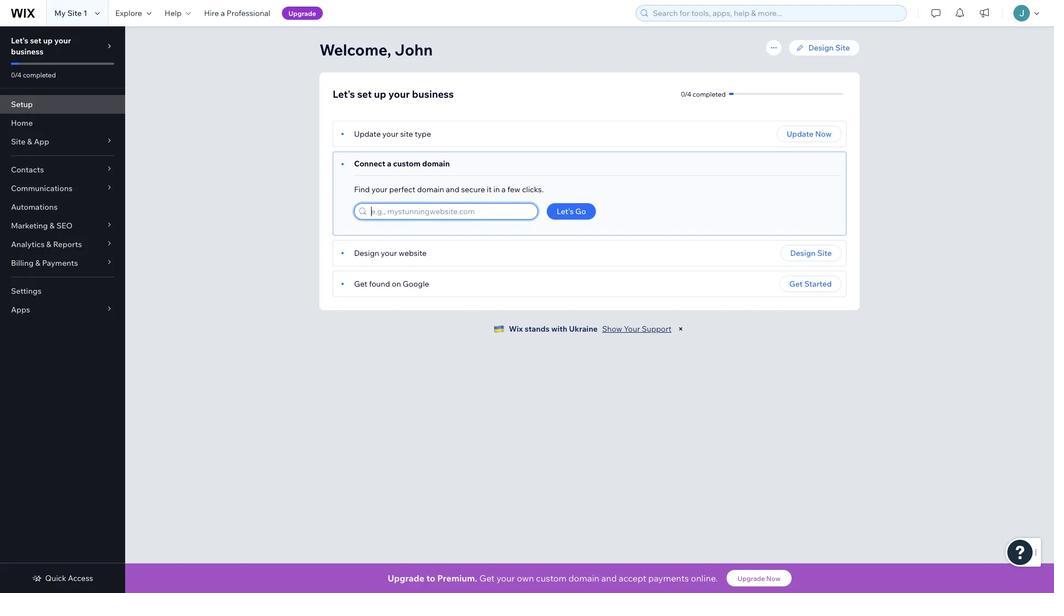 Task type: locate. For each thing, give the bounding box(es) containing it.
your down my
[[54, 36, 71, 45]]

settings link
[[0, 282, 125, 300]]

0 horizontal spatial 0/4
[[11, 71, 21, 79]]

0 horizontal spatial business
[[11, 47, 43, 56]]

a
[[221, 8, 225, 18], [387, 159, 391, 168], [502, 184, 506, 194]]

2 vertical spatial let's
[[557, 206, 574, 216]]

0/4
[[11, 71, 21, 79], [681, 90, 691, 98]]

1 horizontal spatial and
[[601, 573, 617, 584]]

& for billing
[[35, 258, 40, 268]]

& left app on the top
[[27, 137, 32, 146]]

let's inside sidebar element
[[11, 36, 28, 45]]

1 vertical spatial let's
[[333, 88, 355, 100]]

update
[[354, 129, 381, 139], [787, 129, 814, 139]]

0 horizontal spatial get
[[354, 279, 367, 289]]

0/4 completed
[[11, 71, 56, 79], [681, 90, 726, 98]]

get right premium.
[[480, 573, 495, 584]]

your
[[54, 36, 71, 45], [389, 88, 410, 100], [382, 129, 399, 139], [372, 184, 388, 194], [381, 248, 397, 258], [497, 573, 515, 584]]

let's go
[[557, 206, 586, 216]]

app
[[34, 137, 49, 146]]

payments
[[42, 258, 78, 268]]

and left accept
[[601, 573, 617, 584]]

1 horizontal spatial update
[[787, 129, 814, 139]]

completed
[[23, 71, 56, 79], [693, 90, 726, 98]]

1 update from the left
[[354, 129, 381, 139]]

1 horizontal spatial set
[[357, 88, 372, 100]]

0 vertical spatial a
[[221, 8, 225, 18]]

a right hire
[[221, 8, 225, 18]]

a right the in
[[502, 184, 506, 194]]

2 horizontal spatial upgrade
[[738, 574, 765, 582]]

get
[[354, 279, 367, 289], [790, 279, 803, 289], [480, 573, 495, 584]]

0 vertical spatial business
[[11, 47, 43, 56]]

your left site
[[382, 129, 399, 139]]

premium.
[[437, 573, 477, 584]]

domain right perfect
[[417, 184, 444, 194]]

1 horizontal spatial upgrade
[[388, 573, 424, 584]]

upgrade right online.
[[738, 574, 765, 582]]

communications
[[11, 183, 73, 193]]

e.g., mystunningwebsite.com field
[[368, 204, 534, 219]]

2 horizontal spatial get
[[790, 279, 803, 289]]

1 horizontal spatial 0/4 completed
[[681, 90, 726, 98]]

business up 'setup'
[[11, 47, 43, 56]]

1 horizontal spatial let's set up your business
[[333, 88, 454, 100]]

support
[[642, 324, 672, 334]]

business up type
[[412, 88, 454, 100]]

let's inside button
[[557, 206, 574, 216]]

found
[[369, 279, 390, 289]]

1 vertical spatial completed
[[693, 90, 726, 98]]

apps button
[[0, 300, 125, 319]]

1 horizontal spatial now
[[815, 129, 832, 139]]

0 horizontal spatial completed
[[23, 71, 56, 79]]

automations
[[11, 202, 58, 212]]

1 vertical spatial 0/4 completed
[[681, 90, 726, 98]]

perfect
[[389, 184, 415, 194]]

now
[[815, 129, 832, 139], [767, 574, 781, 582]]

in
[[493, 184, 500, 194]]

& inside analytics & reports dropdown button
[[46, 239, 51, 249]]

& inside billing & payments 'popup button'
[[35, 258, 40, 268]]

& inside the marketing & seo dropdown button
[[50, 221, 55, 230]]

a for professional
[[221, 8, 225, 18]]

now inside button
[[815, 129, 832, 139]]

your inside sidebar element
[[54, 36, 71, 45]]

1 vertical spatial custom
[[536, 573, 567, 584]]

welcome, john
[[320, 40, 433, 59]]

settings
[[11, 286, 41, 296]]

1 horizontal spatial custom
[[536, 573, 567, 584]]

0 horizontal spatial set
[[30, 36, 41, 45]]

design site
[[809, 43, 850, 52], [790, 248, 832, 258]]

setup
[[11, 99, 33, 109]]

update for update now
[[787, 129, 814, 139]]

design inside button
[[790, 248, 816, 258]]

let's set up your business inside sidebar element
[[11, 36, 71, 56]]

design site button
[[781, 245, 842, 261]]

1 vertical spatial up
[[374, 88, 386, 100]]

get left found
[[354, 279, 367, 289]]

few
[[508, 184, 520, 194]]

analytics
[[11, 239, 45, 249]]

0 horizontal spatial and
[[446, 184, 459, 194]]

design your website
[[354, 248, 427, 258]]

2 vertical spatial a
[[502, 184, 506, 194]]

1 vertical spatial domain
[[417, 184, 444, 194]]

0 vertical spatial now
[[815, 129, 832, 139]]

0 vertical spatial let's set up your business
[[11, 36, 71, 56]]

apps
[[11, 305, 30, 314]]

0 vertical spatial set
[[30, 36, 41, 45]]

wix
[[509, 324, 523, 334]]

0 horizontal spatial upgrade
[[289, 9, 316, 17]]

1 horizontal spatial up
[[374, 88, 386, 100]]

1 vertical spatial design site
[[790, 248, 832, 258]]

site inside button
[[817, 248, 832, 258]]

0 vertical spatial up
[[43, 36, 53, 45]]

own
[[517, 573, 534, 584]]

business
[[11, 47, 43, 56], [412, 88, 454, 100]]

1 horizontal spatial a
[[387, 159, 391, 168]]

domain up "find your perfect domain and secure it in a few clicks."
[[422, 159, 450, 168]]

0 horizontal spatial let's
[[11, 36, 28, 45]]

0 horizontal spatial now
[[767, 574, 781, 582]]

0 horizontal spatial update
[[354, 129, 381, 139]]

1 horizontal spatial get
[[480, 573, 495, 584]]

completed inside sidebar element
[[23, 71, 56, 79]]

analytics & reports
[[11, 239, 82, 249]]

upgrade for upgrade now
[[738, 574, 765, 582]]

custom up perfect
[[393, 159, 421, 168]]

&
[[27, 137, 32, 146], [50, 221, 55, 230], [46, 239, 51, 249], [35, 258, 40, 268]]

0 vertical spatial 0/4 completed
[[11, 71, 56, 79]]

1 horizontal spatial business
[[412, 88, 454, 100]]

upgrade left to
[[388, 573, 424, 584]]

domain left accept
[[569, 573, 599, 584]]

and
[[446, 184, 459, 194], [601, 573, 617, 584]]

a for custom
[[387, 159, 391, 168]]

get for get started
[[790, 279, 803, 289]]

0 vertical spatial completed
[[23, 71, 56, 79]]

business inside sidebar element
[[11, 47, 43, 56]]

upgrade right professional
[[289, 9, 316, 17]]

0/4 inside sidebar element
[[11, 71, 21, 79]]

show your support button
[[602, 324, 672, 334]]

your
[[624, 324, 640, 334]]

now inside button
[[767, 574, 781, 582]]

upgrade for upgrade to premium. get your own custom domain and accept payments online.
[[388, 573, 424, 584]]

1 vertical spatial now
[[767, 574, 781, 582]]

0 vertical spatial and
[[446, 184, 459, 194]]

upgrade
[[289, 9, 316, 17], [388, 573, 424, 584], [738, 574, 765, 582]]

2 horizontal spatial let's
[[557, 206, 574, 216]]

2 update from the left
[[787, 129, 814, 139]]

0 horizontal spatial let's set up your business
[[11, 36, 71, 56]]

go
[[575, 206, 586, 216]]

started
[[805, 279, 832, 289]]

design site inside button
[[790, 248, 832, 258]]

update now
[[787, 129, 832, 139]]

google
[[403, 279, 429, 289]]

1 horizontal spatial completed
[[693, 90, 726, 98]]

custom right the own
[[536, 573, 567, 584]]

0 vertical spatial let's
[[11, 36, 28, 45]]

set inside let's set up your business
[[30, 36, 41, 45]]

billing
[[11, 258, 34, 268]]

0 vertical spatial domain
[[422, 159, 450, 168]]

site & app
[[11, 137, 49, 146]]

setup link
[[0, 95, 125, 114]]

let's set up your business down my
[[11, 36, 71, 56]]

Search for tools, apps, help & more... field
[[650, 5, 903, 21]]

0 horizontal spatial a
[[221, 8, 225, 18]]

2 horizontal spatial a
[[502, 184, 506, 194]]

a right connect
[[387, 159, 391, 168]]

1 vertical spatial 0/4
[[681, 90, 691, 98]]

your up update your site type
[[389, 88, 410, 100]]

help button
[[158, 0, 198, 26]]

up
[[43, 36, 53, 45], [374, 88, 386, 100]]

update inside button
[[787, 129, 814, 139]]

& inside site & app 'popup button'
[[27, 137, 32, 146]]

& left seo
[[50, 221, 55, 230]]

1 vertical spatial a
[[387, 159, 391, 168]]

marketing & seo button
[[0, 216, 125, 235]]

& left the reports
[[46, 239, 51, 249]]

home link
[[0, 114, 125, 132]]

set
[[30, 36, 41, 45], [357, 88, 372, 100]]

0 vertical spatial 0/4
[[11, 71, 21, 79]]

let's
[[11, 36, 28, 45], [333, 88, 355, 100], [557, 206, 574, 216]]

get left started
[[790, 279, 803, 289]]

0 horizontal spatial up
[[43, 36, 53, 45]]

design
[[809, 43, 834, 52], [354, 248, 379, 258], [790, 248, 816, 258]]

1 horizontal spatial let's
[[333, 88, 355, 100]]

get inside button
[[790, 279, 803, 289]]

let's set up your business up update your site type
[[333, 88, 454, 100]]

0 vertical spatial custom
[[393, 159, 421, 168]]

and left secure
[[446, 184, 459, 194]]

domain
[[422, 159, 450, 168], [417, 184, 444, 194], [569, 573, 599, 584]]

accept
[[619, 573, 646, 584]]

0 horizontal spatial custom
[[393, 159, 421, 168]]

quick access button
[[32, 573, 93, 583]]

& right billing
[[35, 258, 40, 268]]

0 horizontal spatial 0/4 completed
[[11, 71, 56, 79]]

let's set up your business
[[11, 36, 71, 56], [333, 88, 454, 100]]

1
[[83, 8, 87, 18]]

payments
[[648, 573, 689, 584]]

get for get found on google
[[354, 279, 367, 289]]

site
[[67, 8, 82, 18], [836, 43, 850, 52], [11, 137, 25, 146], [817, 248, 832, 258]]



Task type: describe. For each thing, give the bounding box(es) containing it.
secure
[[461, 184, 485, 194]]

update for update your site type
[[354, 129, 381, 139]]

explore
[[115, 8, 142, 18]]

marketing
[[11, 221, 48, 230]]

upgrade now button
[[727, 570, 792, 586]]

& for site
[[27, 137, 32, 146]]

reports
[[53, 239, 82, 249]]

on
[[392, 279, 401, 289]]

1 vertical spatial and
[[601, 573, 617, 584]]

1 vertical spatial let's set up your business
[[333, 88, 454, 100]]

upgrade for upgrade
[[289, 9, 316, 17]]

my
[[54, 8, 66, 18]]

quick access
[[45, 573, 93, 583]]

domain for custom
[[422, 159, 450, 168]]

site inside 'popup button'
[[11, 137, 25, 146]]

now for upgrade now
[[767, 574, 781, 582]]

marketing & seo
[[11, 221, 73, 230]]

upgrade now
[[738, 574, 781, 582]]

sidebar element
[[0, 26, 125, 593]]

design site link
[[789, 40, 860, 56]]

stands
[[525, 324, 550, 334]]

home
[[11, 118, 33, 128]]

site
[[400, 129, 413, 139]]

john
[[395, 40, 433, 59]]

contacts
[[11, 165, 44, 174]]

show
[[602, 324, 622, 334]]

0/4 completed inside sidebar element
[[11, 71, 56, 79]]

my site 1
[[54, 8, 87, 18]]

1 vertical spatial set
[[357, 88, 372, 100]]

billing & payments button
[[0, 254, 125, 272]]

ukraine
[[569, 324, 598, 334]]

hire a professional link
[[198, 0, 277, 26]]

get found on google
[[354, 279, 429, 289]]

access
[[68, 573, 93, 583]]

contacts button
[[0, 160, 125, 179]]

it
[[487, 184, 492, 194]]

automations link
[[0, 198, 125, 216]]

clicks.
[[522, 184, 544, 194]]

2 vertical spatial domain
[[569, 573, 599, 584]]

seo
[[56, 221, 73, 230]]

wix stands with ukraine show your support
[[509, 324, 672, 334]]

your right "find"
[[372, 184, 388, 194]]

quick
[[45, 573, 66, 583]]

billing & payments
[[11, 258, 78, 268]]

website
[[399, 248, 427, 258]]

find
[[354, 184, 370, 194]]

welcome,
[[320, 40, 391, 59]]

with
[[551, 324, 567, 334]]

get started button
[[780, 276, 842, 292]]

hire
[[204, 8, 219, 18]]

site & app button
[[0, 132, 125, 151]]

& for marketing
[[50, 221, 55, 230]]

0 vertical spatial design site
[[809, 43, 850, 52]]

type
[[415, 129, 431, 139]]

connect
[[354, 159, 385, 168]]

1 vertical spatial business
[[412, 88, 454, 100]]

update now button
[[777, 126, 842, 142]]

help
[[165, 8, 182, 18]]

find your perfect domain and secure it in a few clicks.
[[354, 184, 544, 194]]

professional
[[227, 8, 270, 18]]

your left website
[[381, 248, 397, 258]]

up inside sidebar element
[[43, 36, 53, 45]]

domain for perfect
[[417, 184, 444, 194]]

let's go button
[[547, 203, 596, 220]]

to
[[426, 573, 435, 584]]

get started
[[790, 279, 832, 289]]

now for update now
[[815, 129, 832, 139]]

upgrade button
[[282, 7, 323, 20]]

upgrade to premium. get your own custom domain and accept payments online.
[[388, 573, 718, 584]]

& for analytics
[[46, 239, 51, 249]]

analytics & reports button
[[0, 235, 125, 254]]

your left the own
[[497, 573, 515, 584]]

1 horizontal spatial 0/4
[[681, 90, 691, 98]]

communications button
[[0, 179, 125, 198]]

hire a professional
[[204, 8, 270, 18]]

connect a custom domain
[[354, 159, 450, 168]]

online.
[[691, 573, 718, 584]]

update your site type
[[354, 129, 431, 139]]



Task type: vqa. For each thing, say whether or not it's contained in the screenshot.
Setup
yes



